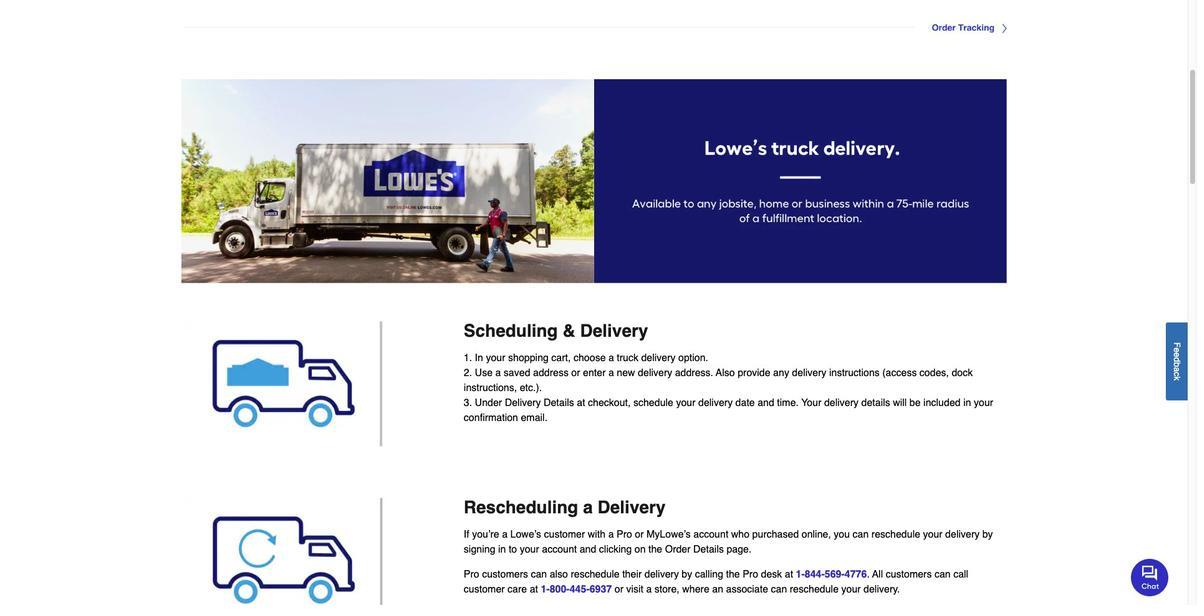 Task type: vqa. For each thing, say whether or not it's contained in the screenshot.
etc.). on the bottom
yes



Task type: locate. For each thing, give the bounding box(es) containing it.
2 horizontal spatial reschedule
[[872, 529, 921, 540]]

2 vertical spatial delivery
[[598, 497, 666, 517]]

address.
[[675, 368, 714, 379]]

reschedule down 844-
[[790, 584, 839, 595]]

1 vertical spatial at
[[785, 569, 793, 580]]

0 vertical spatial or
[[572, 368, 580, 379]]

delivery
[[580, 321, 648, 341], [505, 397, 541, 409], [598, 497, 666, 517]]

truck delivery available to any jobsite, home or business within 75 miles of a fulfillment location. image
[[181, 79, 1007, 283]]

delivery right new
[[638, 368, 673, 379]]

details
[[544, 397, 574, 409], [694, 544, 724, 555]]

or up on
[[635, 529, 644, 540]]

the
[[649, 544, 663, 555], [726, 569, 740, 580]]

use
[[475, 368, 493, 379]]

account up also
[[542, 544, 577, 555]]

details up calling
[[694, 544, 724, 555]]

signing
[[464, 544, 496, 555]]

0 vertical spatial details
[[544, 397, 574, 409]]

1.
[[464, 353, 472, 364]]

0 horizontal spatial reschedule
[[571, 569, 620, 580]]

customers
[[482, 569, 528, 580], [886, 569, 932, 580]]

1 vertical spatial details
[[694, 544, 724, 555]]

pro down signing
[[464, 569, 480, 580]]

1 horizontal spatial details
[[694, 544, 724, 555]]

address
[[533, 368, 569, 379]]

calling
[[695, 569, 724, 580]]

the right on
[[649, 544, 663, 555]]

1-
[[796, 569, 805, 580], [541, 584, 550, 595]]

a right use
[[496, 368, 501, 379]]

reschedule inside if you're a lowe's customer with a pro or mylowe's account who purchased online, you can reschedule your delivery by signing in to your account and clicking on the order details page.
[[872, 529, 921, 540]]

1- right desk
[[796, 569, 805, 580]]

account left who
[[694, 529, 729, 540]]

reschedule up '6937'
[[571, 569, 620, 580]]

you're
[[472, 529, 499, 540]]

call
[[954, 569, 969, 580]]

1 vertical spatial and
[[580, 544, 597, 555]]

delivery up on
[[598, 497, 666, 517]]

instructions
[[830, 368, 880, 379]]

0 vertical spatial reschedule
[[872, 529, 921, 540]]

1 vertical spatial delivery
[[505, 397, 541, 409]]

f e e d b a c k
[[1173, 342, 1183, 380]]

can inside . all customers can call customer care at
[[935, 569, 951, 580]]

c
[[1173, 372, 1183, 376]]

or inside 1. in your shopping cart, choose a truck delivery option. 2. use a saved address or enter a new delivery address. also provide any delivery instructions (access codes, dock instructions, etc.). 3. under delivery details at checkout, schedule your delivery date and time. your delivery details will be included in your confirmation email.
[[572, 368, 580, 379]]

2 customers from the left
[[886, 569, 932, 580]]

customer down rescheduling a delivery
[[544, 529, 585, 540]]

1 vertical spatial customer
[[464, 584, 505, 595]]

codes,
[[920, 368, 949, 379]]

0 horizontal spatial at
[[530, 584, 538, 595]]

be
[[910, 397, 921, 409]]

or left enter
[[572, 368, 580, 379]]

all
[[873, 569, 883, 580]]

pro
[[617, 529, 632, 540], [464, 569, 480, 580], [743, 569, 759, 580]]

0 horizontal spatial or
[[572, 368, 580, 379]]

details up 'email.' in the left of the page
[[544, 397, 574, 409]]

on
[[635, 544, 646, 555]]

1 horizontal spatial 1-
[[796, 569, 805, 580]]

truck
[[617, 353, 639, 364]]

delivery up the "truck"
[[580, 321, 648, 341]]

delivery for scheduling & delivery
[[580, 321, 648, 341]]

0 vertical spatial at
[[577, 397, 585, 409]]

and inside 1. in your shopping cart, choose a truck delivery option. 2. use a saved address or enter a new delivery address. also provide any delivery instructions (access codes, dock instructions, etc.). 3. under delivery details at checkout, schedule your delivery date and time. your delivery details will be included in your confirmation email.
[[758, 397, 775, 409]]

. all customers can call customer care at
[[464, 569, 969, 595]]

0 vertical spatial by
[[983, 529, 993, 540]]

cart,
[[552, 353, 571, 364]]

can left call
[[935, 569, 951, 580]]

at
[[577, 397, 585, 409], [785, 569, 793, 580], [530, 584, 538, 595]]

a right you're
[[502, 529, 508, 540]]

.
[[867, 569, 870, 580]]

1 horizontal spatial pro
[[617, 529, 632, 540]]

445-
[[570, 584, 590, 595]]

e up d
[[1173, 347, 1183, 352]]

can inside if you're a lowe's customer with a pro or mylowe's account who purchased online, you can reschedule your delivery by signing in to your account and clicking on the order details page.
[[853, 529, 869, 540]]

store,
[[655, 584, 680, 595]]

1 horizontal spatial at
[[577, 397, 585, 409]]

a inside the f e e d b a c k button
[[1173, 367, 1183, 372]]

0 horizontal spatial and
[[580, 544, 597, 555]]

1 horizontal spatial in
[[964, 397, 972, 409]]

or
[[572, 368, 580, 379], [635, 529, 644, 540], [615, 584, 624, 595]]

and inside if you're a lowe's customer with a pro or mylowe's account who purchased online, you can reschedule your delivery by signing in to your account and clicking on the order details page.
[[580, 544, 597, 555]]

chat invite button image
[[1132, 558, 1170, 596]]

and right date
[[758, 397, 775, 409]]

2 horizontal spatial at
[[785, 569, 793, 580]]

any
[[774, 368, 790, 379]]

e up 'b'
[[1173, 352, 1183, 357]]

2 horizontal spatial pro
[[743, 569, 759, 580]]

1 vertical spatial account
[[542, 544, 577, 555]]

1 horizontal spatial customer
[[544, 529, 585, 540]]

rescheduling
[[464, 497, 578, 517]]

delivery inside if you're a lowe's customer with a pro or mylowe's account who purchased online, you can reschedule your delivery by signing in to your account and clicking on the order details page.
[[946, 529, 980, 540]]

in
[[964, 397, 972, 409], [498, 544, 506, 555]]

or left visit
[[615, 584, 624, 595]]

provide
[[738, 368, 771, 379]]

who
[[732, 529, 750, 540]]

1 customers from the left
[[482, 569, 528, 580]]

delivery up the store,
[[645, 569, 679, 580]]

date
[[736, 397, 755, 409]]

pro up associate
[[743, 569, 759, 580]]

at inside 1. in your shopping cart, choose a truck delivery option. 2. use a saved address or enter a new delivery address. also provide any delivery instructions (access codes, dock instructions, etc.). 3. under delivery details at checkout, schedule your delivery date and time. your delivery details will be included in your confirmation email.
[[577, 397, 585, 409]]

at right care
[[530, 584, 538, 595]]

in left to
[[498, 544, 506, 555]]

customers up care
[[482, 569, 528, 580]]

pro inside if you're a lowe's customer with a pro or mylowe's account who purchased online, you can reschedule your delivery by signing in to your account and clicking on the order details page.
[[617, 529, 632, 540]]

in right included
[[964, 397, 972, 409]]

1 vertical spatial or
[[635, 529, 644, 540]]

pro up clicking
[[617, 529, 632, 540]]

account
[[694, 529, 729, 540], [542, 544, 577, 555]]

1 horizontal spatial reschedule
[[790, 584, 839, 595]]

e
[[1173, 347, 1183, 352], [1173, 352, 1183, 357]]

delivery.
[[864, 584, 900, 595]]

your
[[486, 353, 506, 364], [676, 397, 696, 409], [974, 397, 994, 409], [924, 529, 943, 540], [520, 544, 539, 555], [842, 584, 861, 595]]

&
[[563, 321, 576, 341]]

a up with
[[583, 497, 593, 517]]

reschedule
[[872, 529, 921, 540], [571, 569, 620, 580], [790, 584, 839, 595]]

b
[[1173, 362, 1183, 367]]

at left checkout,
[[577, 397, 585, 409]]

enter
[[583, 368, 606, 379]]

with
[[588, 529, 606, 540]]

1 horizontal spatial customers
[[886, 569, 932, 580]]

customer inside . all customers can call customer care at
[[464, 584, 505, 595]]

1 horizontal spatial or
[[615, 584, 624, 595]]

page.
[[727, 544, 752, 555]]

their
[[623, 569, 642, 580]]

0 horizontal spatial customer
[[464, 584, 505, 595]]

k
[[1173, 376, 1183, 380]]

schedule
[[634, 397, 674, 409]]

at right desk
[[785, 569, 793, 580]]

delivery down etc.).
[[505, 397, 541, 409]]

0 horizontal spatial pro
[[464, 569, 480, 580]]

associate
[[726, 584, 769, 595]]

0 vertical spatial customer
[[544, 529, 585, 540]]

etc.).
[[520, 382, 542, 394]]

0 horizontal spatial in
[[498, 544, 506, 555]]

reschedule up all
[[872, 529, 921, 540]]

1 horizontal spatial the
[[726, 569, 740, 580]]

1 horizontal spatial by
[[983, 529, 993, 540]]

customers up delivery.
[[886, 569, 932, 580]]

by
[[983, 529, 993, 540], [682, 569, 693, 580]]

0 vertical spatial in
[[964, 397, 972, 409]]

can
[[853, 529, 869, 540], [531, 569, 547, 580], [935, 569, 951, 580], [771, 584, 787, 595]]

delivery
[[641, 353, 676, 364], [638, 368, 673, 379], [792, 368, 827, 379], [699, 397, 733, 409], [825, 397, 859, 409], [946, 529, 980, 540], [645, 569, 679, 580]]

1 horizontal spatial account
[[694, 529, 729, 540]]

delivery up call
[[946, 529, 980, 540]]

clicking
[[599, 544, 632, 555]]

1- down also
[[541, 584, 550, 595]]

a up 'k'
[[1173, 367, 1183, 372]]

instructions,
[[464, 382, 517, 394]]

a right visit
[[646, 584, 652, 595]]

order tracking. image
[[181, 12, 1007, 42]]

0 horizontal spatial customers
[[482, 569, 528, 580]]

and
[[758, 397, 775, 409], [580, 544, 597, 555]]

0 vertical spatial and
[[758, 397, 775, 409]]

in inside if you're a lowe's customer with a pro or mylowe's account who purchased online, you can reschedule your delivery by signing in to your account and clicking on the order details page.
[[498, 544, 506, 555]]

in
[[475, 353, 483, 364]]

a
[[609, 353, 614, 364], [1173, 367, 1183, 372], [496, 368, 501, 379], [609, 368, 614, 379], [583, 497, 593, 517], [502, 529, 508, 540], [609, 529, 614, 540], [646, 584, 652, 595]]

0 horizontal spatial details
[[544, 397, 574, 409]]

delivery for rescheduling a delivery
[[598, 497, 666, 517]]

1 horizontal spatial and
[[758, 397, 775, 409]]

0 horizontal spatial the
[[649, 544, 663, 555]]

2 horizontal spatial or
[[635, 529, 644, 540]]

0 vertical spatial the
[[649, 544, 663, 555]]

you
[[834, 529, 850, 540]]

if you're a lowe's customer with a pro or mylowe's account who purchased online, you can reschedule your delivery by signing in to your account and clicking on the order details page.
[[464, 529, 993, 555]]

your
[[802, 397, 822, 409]]

customer left care
[[464, 584, 505, 595]]

0 horizontal spatial 1-
[[541, 584, 550, 595]]

the up 1-800-445-6937 or visit a store, where an associate can reschedule your delivery.
[[726, 569, 740, 580]]

mylowe's
[[647, 529, 691, 540]]

1 vertical spatial reschedule
[[571, 569, 620, 580]]

2 vertical spatial at
[[530, 584, 538, 595]]

delivery right any in the bottom of the page
[[792, 368, 827, 379]]

1 vertical spatial in
[[498, 544, 506, 555]]

0 horizontal spatial by
[[682, 569, 693, 580]]

1 vertical spatial by
[[682, 569, 693, 580]]

and down with
[[580, 544, 597, 555]]

can right you at right
[[853, 529, 869, 540]]

0 vertical spatial delivery
[[580, 321, 648, 341]]



Task type: describe. For each thing, give the bounding box(es) containing it.
0 vertical spatial 1-
[[796, 569, 805, 580]]

f e e d b a c k button
[[1166, 322, 1188, 400]]

4776
[[845, 569, 867, 580]]

1. in your shopping cart, choose a truck delivery option. 2. use a saved address or enter a new delivery address. also provide any delivery instructions (access codes, dock instructions, etc.). 3. under delivery details at checkout, schedule your delivery date and time. your delivery details will be included in your confirmation email.
[[464, 353, 994, 424]]

1-800-445-6937 or visit a store, where an associate can reschedule your delivery.
[[541, 584, 900, 595]]

an icon of a delivery truck with a repeat symbol on the side. image
[[184, 497, 444, 605]]

1 vertical spatial the
[[726, 569, 740, 580]]

online,
[[802, 529, 831, 540]]

f
[[1173, 342, 1183, 347]]

(access
[[883, 368, 917, 379]]

by inside if you're a lowe's customer with a pro or mylowe's account who purchased online, you can reschedule your delivery by signing in to your account and clicking on the order details page.
[[983, 529, 993, 540]]

new
[[617, 368, 635, 379]]

will
[[893, 397, 907, 409]]

1-800-445-6937 link
[[541, 584, 612, 595]]

6937
[[590, 584, 612, 595]]

or inside if you're a lowe's customer with a pro or mylowe's account who purchased online, you can reschedule your delivery by signing in to your account and clicking on the order details page.
[[635, 529, 644, 540]]

d
[[1173, 357, 1183, 362]]

1 vertical spatial 1-
[[541, 584, 550, 595]]

the inside if you're a lowe's customer with a pro or mylowe's account who purchased online, you can reschedule your delivery by signing in to your account and clicking on the order details page.
[[649, 544, 663, 555]]

also
[[716, 368, 735, 379]]

under
[[475, 397, 502, 409]]

included
[[924, 397, 961, 409]]

in inside 1. in your shopping cart, choose a truck delivery option. 2. use a saved address or enter a new delivery address. also provide any delivery instructions (access codes, dock instructions, etc.). 3. under delivery details at checkout, schedule your delivery date and time. your delivery details will be included in your confirmation email.
[[964, 397, 972, 409]]

0 vertical spatial account
[[694, 529, 729, 540]]

can left also
[[531, 569, 547, 580]]

2 e from the top
[[1173, 352, 1183, 357]]

to
[[509, 544, 517, 555]]

0 horizontal spatial account
[[542, 544, 577, 555]]

2.
[[464, 368, 472, 379]]

scheduling & delivery
[[464, 321, 648, 341]]

844-
[[805, 569, 825, 580]]

scheduling
[[464, 321, 558, 341]]

time.
[[777, 397, 799, 409]]

delivery right "your"
[[825, 397, 859, 409]]

3.
[[464, 397, 472, 409]]

2 vertical spatial or
[[615, 584, 624, 595]]

email.
[[521, 412, 548, 424]]

an
[[712, 584, 724, 595]]

confirmation
[[464, 412, 518, 424]]

1-844-569-4776 link
[[796, 569, 867, 580]]

800-
[[550, 584, 570, 595]]

2 vertical spatial reschedule
[[790, 584, 839, 595]]

care
[[508, 584, 527, 595]]

desk
[[761, 569, 782, 580]]

delivery left date
[[699, 397, 733, 409]]

lowe's
[[511, 529, 541, 540]]

details inside 1. in your shopping cart, choose a truck delivery option. 2. use a saved address or enter a new delivery address. also provide any delivery instructions (access codes, dock instructions, etc.). 3. under delivery details at checkout, schedule your delivery date and time. your delivery details will be included in your confirmation email.
[[544, 397, 574, 409]]

dock
[[952, 368, 973, 379]]

1 e from the top
[[1173, 347, 1183, 352]]

delivery inside 1. in your shopping cart, choose a truck delivery option. 2. use a saved address or enter a new delivery address. also provide any delivery instructions (access codes, dock instructions, etc.). 3. under delivery details at checkout, schedule your delivery date and time. your delivery details will be included in your confirmation email.
[[505, 397, 541, 409]]

details inside if you're a lowe's customer with a pro or mylowe's account who purchased online, you can reschedule your delivery by signing in to your account and clicking on the order details page.
[[694, 544, 724, 555]]

order
[[665, 544, 691, 555]]

also
[[550, 569, 568, 580]]

an icon of a delivery truck with a lowe's gable symbol on the side. image
[[184, 321, 444, 447]]

saved
[[504, 368, 531, 379]]

can down desk
[[771, 584, 787, 595]]

a right with
[[609, 529, 614, 540]]

rescheduling a delivery
[[464, 497, 666, 517]]

choose
[[574, 353, 606, 364]]

customer inside if you're a lowe's customer with a pro or mylowe's account who purchased online, you can reschedule your delivery by signing in to your account and clicking on the order details page.
[[544, 529, 585, 540]]

a left the "truck"
[[609, 353, 614, 364]]

visit
[[627, 584, 644, 595]]

at inside . all customers can call customer care at
[[530, 584, 538, 595]]

if
[[464, 529, 470, 540]]

purchased
[[753, 529, 799, 540]]

569-
[[825, 569, 845, 580]]

where
[[683, 584, 710, 595]]

customers inside . all customers can call customer care at
[[886, 569, 932, 580]]

shopping
[[508, 353, 549, 364]]

details
[[862, 397, 891, 409]]

checkout,
[[588, 397, 631, 409]]

a left new
[[609, 368, 614, 379]]

delivery right the "truck"
[[641, 353, 676, 364]]

pro customers can also reschedule their delivery by calling the pro desk at 1-844-569-4776
[[464, 569, 867, 580]]

option.
[[679, 353, 709, 364]]



